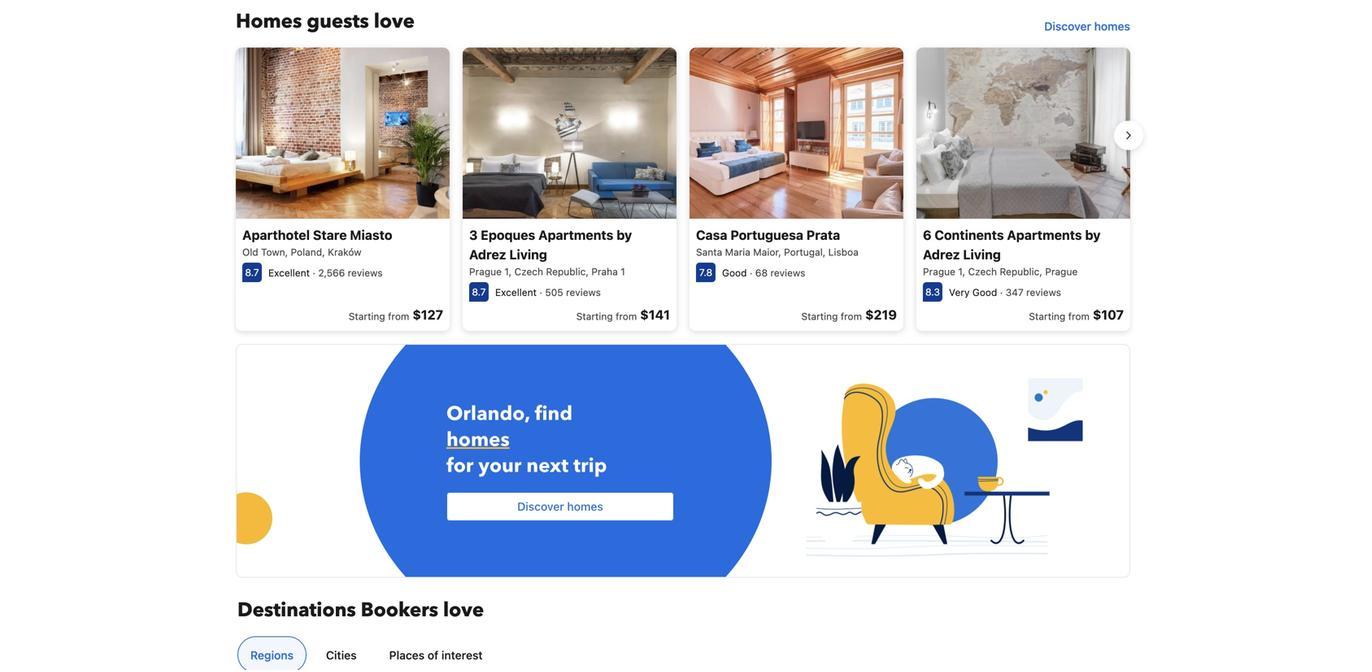 Task type: vqa. For each thing, say whether or not it's contained in the screenshot.


Task type: describe. For each thing, give the bounding box(es) containing it.
68
[[756, 267, 768, 279]]

from for $127
[[388, 311, 410, 322]]

from for $107
[[1069, 311, 1090, 322]]

1
[[621, 266, 626, 278]]

starting from $127
[[349, 307, 443, 323]]

miasto
[[350, 228, 393, 243]]

casa
[[697, 228, 728, 243]]

living for continents
[[964, 247, 1002, 262]]

homes guests love
[[236, 8, 415, 35]]

excellent element for poland,
[[269, 267, 310, 279]]

3
[[469, 228, 478, 243]]

3 prague from the left
[[1046, 266, 1078, 278]]

reviews for living
[[566, 287, 601, 298]]

your
[[479, 453, 522, 480]]

0 horizontal spatial good
[[723, 267, 747, 279]]

stare
[[313, 228, 347, 243]]

maria
[[726, 247, 751, 258]]

2 vertical spatial homes
[[568, 500, 604, 513]]

starting from $219
[[802, 307, 897, 323]]

8.3
[[926, 286, 941, 298]]

1, for epoques
[[505, 266, 512, 278]]

prague for 3 epoques apartments by adrez living
[[469, 266, 502, 278]]

old
[[242, 247, 258, 258]]

0 horizontal spatial discover homes
[[518, 500, 604, 513]]

poland,
[[291, 247, 325, 258]]

8.7 for adrez
[[472, 286, 486, 298]]

next
[[527, 453, 569, 480]]

good · 68 reviews
[[723, 267, 806, 279]]

starting for $127
[[349, 311, 385, 322]]

8.7 element for adrez
[[469, 282, 489, 302]]

homes inside discover homes link
[[1095, 20, 1131, 33]]

for your next trip
[[447, 453, 607, 480]]

lisboa
[[829, 247, 859, 258]]

$107
[[1094, 307, 1125, 323]]

interest
[[442, 649, 483, 662]]

portuguesa
[[731, 228, 804, 243]]

santa
[[697, 247, 723, 258]]

region containing aparthotel stare miasto
[[223, 41, 1144, 338]]

main content containing homes guests love
[[221, 0, 1144, 646]]

starting from $141
[[577, 307, 670, 323]]

bookers
[[361, 597, 439, 624]]

apartments for continents
[[1008, 228, 1083, 243]]

portugal,
[[785, 247, 826, 258]]

czech for epoques
[[515, 266, 544, 278]]

discover homes inside discover homes link
[[1045, 20, 1131, 33]]

· left 347
[[1001, 287, 1004, 298]]

6
[[924, 228, 932, 243]]

from for $219
[[841, 311, 863, 322]]

love for homes guests love
[[374, 8, 415, 35]]

starting from $107
[[1030, 307, 1125, 323]]

love for destinations bookers love
[[443, 597, 484, 624]]

regions
[[251, 649, 294, 662]]

guests
[[307, 8, 369, 35]]

excellent for poland,
[[269, 267, 310, 279]]

7.8 element
[[697, 263, 716, 282]]

czech for continents
[[969, 266, 998, 278]]

cities
[[326, 649, 357, 662]]

of
[[428, 649, 439, 662]]

places
[[389, 649, 425, 662]]

prata
[[807, 228, 841, 243]]

2,566
[[318, 267, 345, 279]]

347
[[1006, 287, 1024, 298]]

republic, for epoques
[[546, 266, 589, 278]]

praha
[[592, 266, 618, 278]]

8.3 element
[[924, 282, 943, 302]]

7.8
[[700, 267, 713, 278]]

8.7 element for town,
[[242, 263, 262, 282]]

discover homes link
[[1039, 12, 1138, 41]]

1, for continents
[[959, 266, 966, 278]]

maior,
[[754, 247, 782, 258]]



Task type: locate. For each thing, give the bounding box(es) containing it.
living down epoques
[[510, 247, 548, 262]]

main content
[[221, 0, 1144, 646]]

8.7 down old
[[245, 267, 259, 278]]

1 vertical spatial excellent element
[[496, 287, 537, 298]]

1 vertical spatial discover homes
[[518, 500, 604, 513]]

from for $141
[[616, 311, 637, 322]]

0 horizontal spatial excellent element
[[269, 267, 310, 279]]

0 vertical spatial good
[[723, 267, 747, 279]]

czech inside "6 continents apartments by adrez living prague 1, czech republic, prague"
[[969, 266, 998, 278]]

0 vertical spatial discover homes
[[1045, 20, 1131, 33]]

1, up very
[[959, 266, 966, 278]]

0 horizontal spatial republic,
[[546, 266, 589, 278]]

tab list
[[231, 637, 1129, 670]]

aparthotel stare miasto old town, poland, kraków
[[242, 228, 393, 258]]

by inside 3 epoques apartments by adrez living prague 1, czech republic, praha 1
[[617, 228, 632, 243]]

excellent for living
[[496, 287, 537, 298]]

reviews for maior,
[[771, 267, 806, 279]]

living
[[510, 247, 548, 262], [964, 247, 1002, 262]]

1, inside 3 epoques apartments by adrez living prague 1, czech republic, praha 1
[[505, 266, 512, 278]]

reviews for poland,
[[348, 267, 383, 279]]

starting for $107
[[1030, 311, 1066, 322]]

excellent element left 505
[[496, 287, 537, 298]]

0 horizontal spatial 8.7 element
[[242, 263, 262, 282]]

1 adrez from the left
[[469, 247, 507, 262]]

republic, inside 3 epoques apartments by adrez living prague 1, czech republic, praha 1
[[546, 266, 589, 278]]

2 horizontal spatial homes
[[1095, 20, 1131, 33]]

2 by from the left
[[1086, 228, 1101, 243]]

1 horizontal spatial excellent
[[496, 287, 537, 298]]

0 horizontal spatial apartments
[[539, 228, 614, 243]]

republic, inside "6 continents apartments by adrez living prague 1, czech republic, prague"
[[1000, 266, 1043, 278]]

very good · 347 reviews
[[950, 287, 1062, 298]]

reviews right 347
[[1027, 287, 1062, 298]]

tab list containing regions
[[231, 637, 1129, 670]]

starting
[[349, 311, 385, 322], [577, 311, 613, 322], [802, 311, 838, 322], [1030, 311, 1066, 322]]

from left $141
[[616, 311, 637, 322]]

0 horizontal spatial living
[[510, 247, 548, 262]]

1 horizontal spatial good
[[973, 287, 998, 298]]

from left $219
[[841, 311, 863, 322]]

starting inside the starting from $219
[[802, 311, 838, 322]]

casa portuguesa prata santa maria maior, portugal, lisboa
[[697, 228, 859, 258]]

1 living from the left
[[510, 247, 548, 262]]

1 prague from the left
[[469, 266, 502, 278]]

starting inside starting from $141
[[577, 311, 613, 322]]

from left '$127'
[[388, 311, 410, 322]]

apartments for epoques
[[539, 228, 614, 243]]

· for poland,
[[313, 267, 316, 279]]

1 horizontal spatial 8.7
[[472, 286, 486, 298]]

1 vertical spatial 8.7
[[472, 286, 486, 298]]

1 horizontal spatial czech
[[969, 266, 998, 278]]

kraków
[[328, 247, 362, 258]]

3 starting from the left
[[802, 311, 838, 322]]

1 horizontal spatial 1,
[[959, 266, 966, 278]]

czech
[[515, 266, 544, 278], [969, 266, 998, 278]]

places of interest
[[389, 649, 483, 662]]

excellent element for living
[[496, 287, 537, 298]]

excellent element
[[269, 267, 310, 279], [496, 287, 537, 298]]

from inside 'starting from $127'
[[388, 311, 410, 322]]

1, inside "6 continents apartments by adrez living prague 1, czech republic, prague"
[[959, 266, 966, 278]]

1 horizontal spatial homes
[[568, 500, 604, 513]]

destinations bookers love
[[238, 597, 484, 624]]

from left $107
[[1069, 311, 1090, 322]]

0 horizontal spatial prague
[[469, 266, 502, 278]]

starting down excellent · 2,566 reviews
[[349, 311, 385, 322]]

· for maior,
[[750, 267, 753, 279]]

adrez for epoques
[[469, 247, 507, 262]]

2 1, from the left
[[959, 266, 966, 278]]

$127
[[413, 307, 443, 323]]

reviews down kraków on the top of page
[[348, 267, 383, 279]]

starting for $219
[[802, 311, 838, 322]]

adrez
[[469, 247, 507, 262], [924, 247, 961, 262]]

4 from from the left
[[1069, 311, 1090, 322]]

reviews right 68
[[771, 267, 806, 279]]

0 vertical spatial excellent
[[269, 267, 310, 279]]

good right very
[[973, 287, 998, 298]]

czech up 'excellent · 505 reviews'
[[515, 266, 544, 278]]

· for living
[[540, 287, 543, 298]]

0 vertical spatial homes
[[1095, 20, 1131, 33]]

505
[[545, 287, 564, 298]]

continents
[[935, 228, 1005, 243]]

· left 505
[[540, 287, 543, 298]]

love right the guests
[[374, 8, 415, 35]]

excellent left 505
[[496, 287, 537, 298]]

living inside 3 epoques apartments by adrez living prague 1, czech republic, praha 1
[[510, 247, 548, 262]]

regions button
[[238, 637, 307, 670]]

starting left $219
[[802, 311, 838, 322]]

prague up 8.3 element
[[924, 266, 956, 278]]

1 horizontal spatial republic,
[[1000, 266, 1043, 278]]

apartments inside 3 epoques apartments by adrez living prague 1, czech republic, praha 1
[[539, 228, 614, 243]]

2 apartments from the left
[[1008, 228, 1083, 243]]

8.7 for town,
[[245, 267, 259, 278]]

by for 6 continents apartments by adrez living
[[1086, 228, 1101, 243]]

2 from from the left
[[616, 311, 637, 322]]

prague for 6 continents apartments by adrez living
[[924, 266, 956, 278]]

2 living from the left
[[964, 247, 1002, 262]]

find
[[535, 401, 573, 427]]

1 from from the left
[[388, 311, 410, 322]]

1 vertical spatial love
[[443, 597, 484, 624]]

excellent down town,
[[269, 267, 310, 279]]

1 horizontal spatial discover
[[1045, 20, 1092, 33]]

by inside "6 continents apartments by adrez living prague 1, czech republic, prague"
[[1086, 228, 1101, 243]]

0 horizontal spatial excellent
[[269, 267, 310, 279]]

8.7
[[245, 267, 259, 278], [472, 286, 486, 298]]

0 horizontal spatial 1,
[[505, 266, 512, 278]]

1 vertical spatial good
[[973, 287, 998, 298]]

epoques
[[481, 228, 536, 243]]

2 adrez from the left
[[924, 247, 961, 262]]

1 vertical spatial excellent
[[496, 287, 537, 298]]

republic,
[[546, 266, 589, 278], [1000, 266, 1043, 278]]

3 epoques apartments by adrez living prague 1, czech republic, praha 1
[[469, 228, 632, 278]]

1 czech from the left
[[515, 266, 544, 278]]

czech inside 3 epoques apartments by adrez living prague 1, czech republic, praha 1
[[515, 266, 544, 278]]

1, down epoques
[[505, 266, 512, 278]]

apartments up praha
[[539, 228, 614, 243]]

0 horizontal spatial 8.7
[[245, 267, 259, 278]]

1 horizontal spatial prague
[[924, 266, 956, 278]]

reviews
[[348, 267, 383, 279], [771, 267, 806, 279], [566, 287, 601, 298], [1027, 287, 1062, 298]]

love up interest
[[443, 597, 484, 624]]

good element
[[723, 267, 747, 279]]

apartments
[[539, 228, 614, 243], [1008, 228, 1083, 243]]

by up 1
[[617, 228, 632, 243]]

1 horizontal spatial 8.7 element
[[469, 282, 489, 302]]

living for epoques
[[510, 247, 548, 262]]

$219
[[866, 307, 897, 323]]

very
[[950, 287, 970, 298]]

destinations
[[238, 597, 356, 624]]

czech up 'very good' element
[[969, 266, 998, 278]]

0 vertical spatial discover
[[1045, 20, 1092, 33]]

starting inside the starting from $107
[[1030, 311, 1066, 322]]

1 horizontal spatial living
[[964, 247, 1002, 262]]

2 prague from the left
[[924, 266, 956, 278]]

republic, up 505
[[546, 266, 589, 278]]

from inside the starting from $107
[[1069, 311, 1090, 322]]

2 starting from the left
[[577, 311, 613, 322]]

from
[[388, 311, 410, 322], [616, 311, 637, 322], [841, 311, 863, 322], [1069, 311, 1090, 322]]

homes
[[1095, 20, 1131, 33], [447, 427, 510, 453], [568, 500, 604, 513]]

0 horizontal spatial czech
[[515, 266, 544, 278]]

1 horizontal spatial adrez
[[924, 247, 961, 262]]

8.7 element down 3
[[469, 282, 489, 302]]

1 starting from the left
[[349, 311, 385, 322]]

living down continents
[[964, 247, 1002, 262]]

2 czech from the left
[[969, 266, 998, 278]]

from inside starting from $141
[[616, 311, 637, 322]]

4 starting from the left
[[1030, 311, 1066, 322]]

2 republic, from the left
[[1000, 266, 1043, 278]]

adrez down 6
[[924, 247, 961, 262]]

0 vertical spatial 8.7
[[245, 267, 259, 278]]

excellent
[[269, 267, 310, 279], [496, 287, 537, 298]]

0 horizontal spatial adrez
[[469, 247, 507, 262]]

discover homes
[[1045, 20, 1131, 33], [518, 500, 604, 513]]

$141
[[641, 307, 670, 323]]

by
[[617, 228, 632, 243], [1086, 228, 1101, 243]]

·
[[313, 267, 316, 279], [750, 267, 753, 279], [540, 287, 543, 298], [1001, 287, 1004, 298]]

1 1, from the left
[[505, 266, 512, 278]]

town,
[[261, 247, 288, 258]]

cities button
[[313, 637, 370, 670]]

homes
[[236, 8, 302, 35]]

8.7 element down old
[[242, 263, 262, 282]]

aparthotel
[[242, 228, 310, 243]]

1 horizontal spatial excellent element
[[496, 287, 537, 298]]

good down maria
[[723, 267, 747, 279]]

places of interest button
[[376, 637, 496, 670]]

by up $107
[[1086, 228, 1101, 243]]

0 horizontal spatial by
[[617, 228, 632, 243]]

1 by from the left
[[617, 228, 632, 243]]

· left 2,566
[[313, 267, 316, 279]]

region
[[223, 41, 1144, 338]]

1 horizontal spatial love
[[443, 597, 484, 624]]

for
[[447, 453, 474, 480]]

excellent · 2,566 reviews
[[269, 267, 383, 279]]

discover
[[1045, 20, 1092, 33], [518, 500, 565, 513]]

1,
[[505, 266, 512, 278], [959, 266, 966, 278]]

living inside "6 continents apartments by adrez living prague 1, czech republic, prague"
[[964, 247, 1002, 262]]

1 horizontal spatial by
[[1086, 228, 1101, 243]]

3 from from the left
[[841, 311, 863, 322]]

by for 3 epoques apartments by adrez living
[[617, 228, 632, 243]]

orlando, find
[[447, 401, 573, 427]]

from inside the starting from $219
[[841, 311, 863, 322]]

8.7 element
[[242, 263, 262, 282], [469, 282, 489, 302]]

1 vertical spatial homes
[[447, 427, 510, 453]]

adrez inside "6 continents apartments by adrez living prague 1, czech republic, prague"
[[924, 247, 961, 262]]

prague up the starting from $107 in the right top of the page
[[1046, 266, 1078, 278]]

excellent element down town,
[[269, 267, 310, 279]]

apartments up 347
[[1008, 228, 1083, 243]]

· left 68
[[750, 267, 753, 279]]

0 horizontal spatial discover
[[518, 500, 565, 513]]

good
[[723, 267, 747, 279], [973, 287, 998, 298]]

very good element
[[950, 287, 998, 298]]

0 horizontal spatial homes
[[447, 427, 510, 453]]

adrez inside 3 epoques apartments by adrez living prague 1, czech republic, praha 1
[[469, 247, 507, 262]]

republic, up 347
[[1000, 266, 1043, 278]]

prague
[[469, 266, 502, 278], [924, 266, 956, 278], [1046, 266, 1078, 278]]

prague inside 3 epoques apartments by adrez living prague 1, czech republic, praha 1
[[469, 266, 502, 278]]

8.7 down 3
[[472, 286, 486, 298]]

starting down praha
[[577, 311, 613, 322]]

1 horizontal spatial discover homes
[[1045, 20, 1131, 33]]

starting inside 'starting from $127'
[[349, 311, 385, 322]]

love
[[374, 8, 415, 35], [443, 597, 484, 624]]

0 horizontal spatial love
[[374, 8, 415, 35]]

excellent · 505 reviews
[[496, 287, 601, 298]]

adrez for continents
[[924, 247, 961, 262]]

apartments inside "6 continents apartments by adrez living prague 1, czech republic, prague"
[[1008, 228, 1083, 243]]

0 vertical spatial love
[[374, 8, 415, 35]]

2 horizontal spatial prague
[[1046, 266, 1078, 278]]

reviews right 505
[[566, 287, 601, 298]]

1 horizontal spatial apartments
[[1008, 228, 1083, 243]]

prague down 3
[[469, 266, 502, 278]]

adrez down 3
[[469, 247, 507, 262]]

1 apartments from the left
[[539, 228, 614, 243]]

starting for $141
[[577, 311, 613, 322]]

0 vertical spatial excellent element
[[269, 267, 310, 279]]

orlando,
[[447, 401, 530, 427]]

republic, for continents
[[1000, 266, 1043, 278]]

starting down very good · 347 reviews
[[1030, 311, 1066, 322]]

1 vertical spatial discover
[[518, 500, 565, 513]]

1 republic, from the left
[[546, 266, 589, 278]]

trip
[[574, 453, 607, 480]]

6 continents apartments by adrez living prague 1, czech republic, prague
[[924, 228, 1101, 278]]



